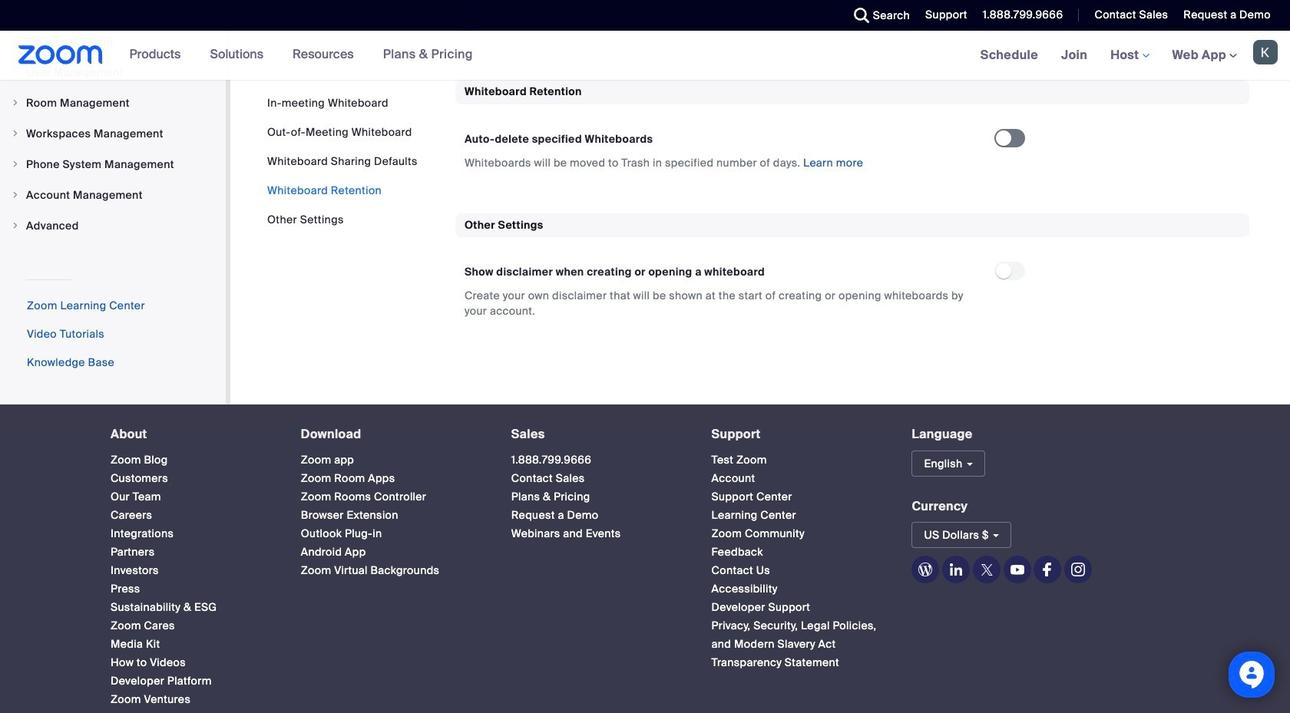 Task type: describe. For each thing, give the bounding box(es) containing it.
3 right image from the top
[[11, 221, 20, 230]]

2 right image from the top
[[11, 160, 20, 169]]

4 menu item from the top
[[0, 150, 226, 179]]

2 menu item from the top
[[0, 88, 226, 117]]

profile picture image
[[1254, 40, 1278, 65]]

2 heading from the left
[[301, 428, 484, 441]]

4 heading from the left
[[712, 428, 885, 441]]

5 menu item from the top
[[0, 180, 226, 210]]

meetings navigation
[[969, 31, 1291, 81]]

zoom logo image
[[18, 45, 103, 65]]

1 right image from the top
[[11, 129, 20, 138]]



Task type: vqa. For each thing, say whether or not it's contained in the screenshot.
Profile picture
yes



Task type: locate. For each thing, give the bounding box(es) containing it.
6 menu item from the top
[[0, 211, 226, 240]]

product information navigation
[[118, 31, 485, 80]]

right image
[[11, 98, 20, 108], [11, 190, 20, 200]]

whiteboard retention element
[[456, 80, 1250, 189]]

3 menu item from the top
[[0, 119, 226, 148]]

right image
[[11, 129, 20, 138], [11, 160, 20, 169], [11, 221, 20, 230]]

right image for 5th menu item
[[11, 190, 20, 200]]

1 menu item from the top
[[0, 58, 226, 87]]

2 right image from the top
[[11, 190, 20, 200]]

other settings element
[[456, 213, 1250, 337]]

menu item
[[0, 58, 226, 87], [0, 88, 226, 117], [0, 119, 226, 148], [0, 150, 226, 179], [0, 180, 226, 210], [0, 211, 226, 240]]

1 heading from the left
[[111, 428, 273, 441]]

1 vertical spatial right image
[[11, 160, 20, 169]]

1 vertical spatial right image
[[11, 190, 20, 200]]

heading
[[111, 428, 273, 441], [301, 428, 484, 441], [511, 428, 684, 441], [712, 428, 885, 441]]

banner
[[0, 31, 1291, 81]]

menu bar
[[267, 95, 418, 227]]

2 vertical spatial right image
[[11, 221, 20, 230]]

0 vertical spatial right image
[[11, 98, 20, 108]]

1 right image from the top
[[11, 98, 20, 108]]

admin menu menu
[[0, 27, 226, 242]]

right image for second menu item from the top
[[11, 98, 20, 108]]

0 vertical spatial right image
[[11, 129, 20, 138]]

3 heading from the left
[[511, 428, 684, 441]]



